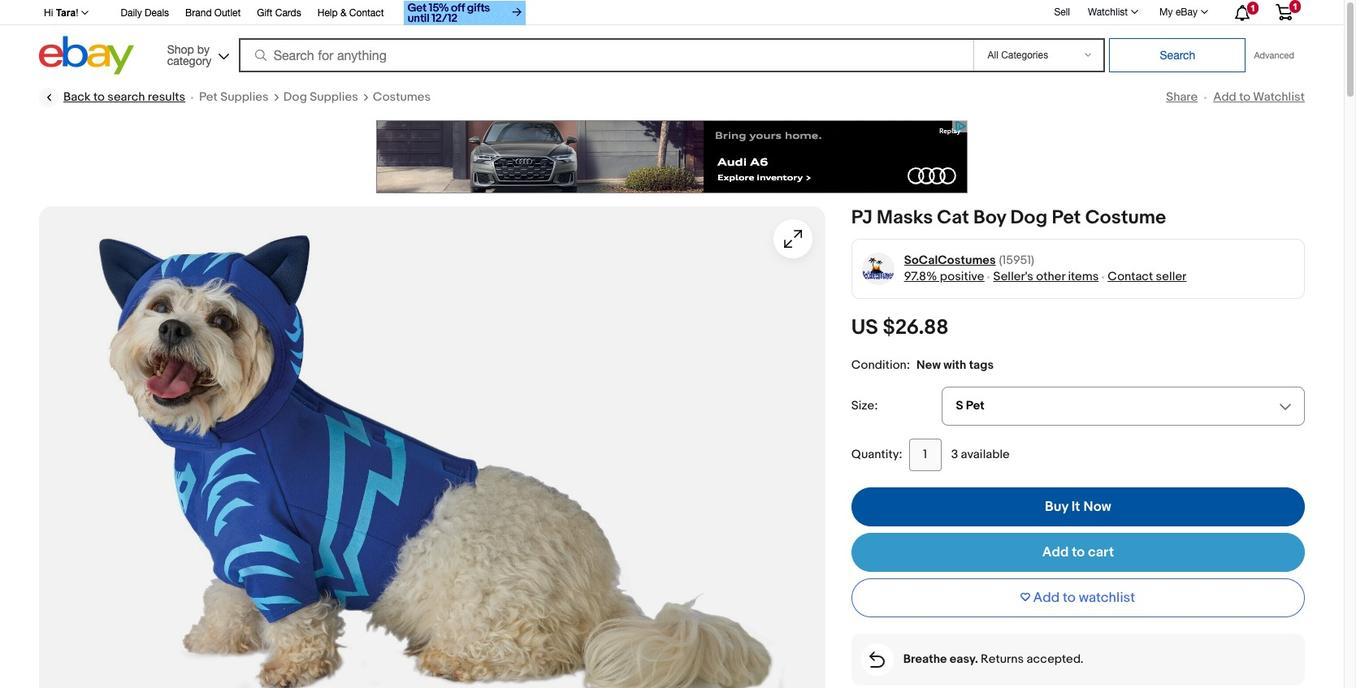 Task type: locate. For each thing, give the bounding box(es) containing it.
&
[[341, 7, 347, 19]]

pet left 'costume'
[[1052, 206, 1081, 229]]

97.8%
[[904, 269, 938, 285]]

search
[[107, 89, 145, 105]]

1 left 1 link
[[1251, 3, 1256, 13]]

1 inside dropdown button
[[1251, 3, 1256, 13]]

0 vertical spatial pet
[[199, 89, 218, 105]]

none submit inside shop by category banner
[[1110, 38, 1246, 72]]

supplies left costumes
[[310, 89, 358, 105]]

add right the share
[[1214, 89, 1237, 105]]

97.8% positive link
[[904, 269, 985, 285]]

shop
[[167, 43, 194, 56]]

with
[[944, 358, 967, 373]]

socalcostumes image
[[862, 252, 895, 286]]

1 horizontal spatial watchlist
[[1254, 89, 1305, 105]]

1 horizontal spatial contact
[[1108, 269, 1154, 285]]

to left "cart"
[[1072, 545, 1085, 561]]

back to search results link
[[39, 88, 185, 107]]

brand outlet link
[[185, 5, 241, 23]]

add left "cart"
[[1043, 545, 1069, 561]]

back
[[63, 89, 91, 105]]

dog right the "boy"
[[1011, 206, 1048, 229]]

0 horizontal spatial contact
[[349, 7, 384, 19]]

0 horizontal spatial supplies
[[220, 89, 269, 105]]

returns
[[981, 652, 1024, 667]]

seller's other items
[[994, 269, 1099, 285]]

add to watchlist
[[1033, 590, 1136, 606]]

supplies down shop by category dropdown button
[[220, 89, 269, 105]]

buy it now
[[1045, 499, 1112, 515]]

1 horizontal spatial pet
[[1052, 206, 1081, 229]]

it
[[1072, 499, 1081, 515]]

contact
[[349, 7, 384, 19], [1108, 269, 1154, 285]]

deals
[[145, 7, 169, 19]]

condition:
[[852, 358, 910, 373]]

add for add to watchlist
[[1033, 590, 1060, 606]]

buy it now link
[[852, 488, 1305, 527]]

!
[[76, 7, 78, 19]]

pet down category in the left top of the page
[[199, 89, 218, 105]]

contact seller link
[[1108, 269, 1187, 285]]

1 for 1 dropdown button
[[1251, 3, 1256, 13]]

get an extra 15% off image
[[404, 1, 526, 25]]

us
[[852, 315, 879, 341]]

0 vertical spatial contact
[[349, 7, 384, 19]]

us $26.88
[[852, 315, 949, 341]]

1 vertical spatial dog
[[1011, 206, 1048, 229]]

add
[[1214, 89, 1237, 105], [1043, 545, 1069, 561], [1033, 590, 1060, 606]]

watchlist
[[1079, 590, 1136, 606]]

0 vertical spatial watchlist
[[1088, 7, 1128, 18]]

add to watchlist link
[[1214, 89, 1305, 105]]

cart
[[1088, 545, 1114, 561]]

costumes
[[373, 89, 431, 105]]

back to search results
[[63, 89, 185, 105]]

supplies
[[220, 89, 269, 105], [310, 89, 358, 105]]

1 supplies from the left
[[220, 89, 269, 105]]

masks
[[877, 206, 933, 229]]

to for search
[[93, 89, 105, 105]]

positive
[[940, 269, 985, 285]]

1 vertical spatial contact
[[1108, 269, 1154, 285]]

3 available
[[952, 447, 1010, 462]]

dog right pet supplies
[[283, 89, 307, 105]]

1 vertical spatial add
[[1043, 545, 1069, 561]]

pet supplies
[[199, 89, 269, 105]]

0 horizontal spatial pet
[[199, 89, 218, 105]]

2 supplies from the left
[[310, 89, 358, 105]]

dog supplies
[[283, 89, 358, 105]]

1 link
[[1266, 0, 1303, 24]]

to left watchlist
[[1063, 590, 1076, 606]]

socalcostumes link
[[904, 253, 996, 269]]

1 up advanced link
[[1293, 2, 1298, 11]]

add inside button
[[1033, 590, 1060, 606]]

to
[[93, 89, 105, 105], [1240, 89, 1251, 105], [1072, 545, 1085, 561], [1063, 590, 1076, 606]]

pet
[[199, 89, 218, 105], [1052, 206, 1081, 229]]

costume
[[1086, 206, 1167, 229]]

shop by category
[[167, 43, 212, 67]]

2 vertical spatial add
[[1033, 590, 1060, 606]]

None submit
[[1110, 38, 1246, 72]]

0 horizontal spatial dog
[[283, 89, 307, 105]]

with details__icon image
[[870, 652, 885, 668]]

to right "back"
[[93, 89, 105, 105]]

1
[[1293, 2, 1298, 11], [1251, 3, 1256, 13]]

daily deals link
[[121, 5, 169, 23]]

watchlist down advanced
[[1254, 89, 1305, 105]]

1 horizontal spatial 1
[[1293, 2, 1298, 11]]

to inside button
[[1063, 590, 1076, 606]]

to down advanced link
[[1240, 89, 1251, 105]]

1 vertical spatial pet
[[1052, 206, 1081, 229]]

advertisement region
[[376, 120, 968, 193]]

0 horizontal spatial 1
[[1251, 3, 1256, 13]]

tags
[[969, 358, 994, 373]]

contact left seller
[[1108, 269, 1154, 285]]

0 vertical spatial add
[[1214, 89, 1237, 105]]

share button
[[1167, 89, 1198, 105]]

supplies for dog supplies
[[310, 89, 358, 105]]

accepted.
[[1027, 652, 1084, 667]]

watchlist
[[1088, 7, 1128, 18], [1254, 89, 1305, 105]]

brand
[[185, 7, 212, 19]]

breathe easy. returns accepted.
[[904, 652, 1084, 667]]

add down add to cart link
[[1033, 590, 1060, 606]]

help
[[318, 7, 338, 19]]

dog
[[283, 89, 307, 105], [1011, 206, 1048, 229]]

0 horizontal spatial watchlist
[[1088, 7, 1128, 18]]

buy
[[1045, 499, 1069, 515]]

daily
[[121, 7, 142, 19]]

available
[[961, 447, 1010, 462]]

contact right &
[[349, 7, 384, 19]]

watchlist right "sell" link
[[1088, 7, 1128, 18]]

account navigation
[[35, 0, 1305, 28]]

1 horizontal spatial supplies
[[310, 89, 358, 105]]



Task type: describe. For each thing, give the bounding box(es) containing it.
shop by category button
[[160, 36, 233, 71]]

supplies for pet supplies
[[220, 89, 269, 105]]

pj masks cat boy dog pet costume
[[852, 206, 1167, 229]]

other
[[1037, 269, 1066, 285]]

cat
[[938, 206, 970, 229]]

gift cards link
[[257, 5, 301, 23]]

pj masks cat boy dog pet costume - picture 1 of 1 image
[[39, 206, 826, 688]]

results
[[148, 89, 185, 105]]

add for add to watchlist
[[1214, 89, 1237, 105]]

socalcostumes (15951)
[[904, 253, 1035, 268]]

seller's
[[994, 269, 1034, 285]]

ebay
[[1176, 7, 1198, 18]]

seller's other items link
[[994, 269, 1099, 285]]

(15951)
[[999, 253, 1035, 268]]

1 for 1 link
[[1293, 2, 1298, 11]]

gift cards
[[257, 7, 301, 19]]

add to watchlist
[[1214, 89, 1305, 105]]

easy.
[[950, 652, 978, 667]]

add to cart
[[1043, 545, 1114, 561]]

socalcostumes
[[904, 253, 996, 268]]

Search for anything text field
[[241, 40, 971, 71]]

boy
[[974, 206, 1007, 229]]

sell link
[[1047, 6, 1078, 18]]

add to watchlist button
[[852, 579, 1305, 618]]

hi
[[44, 7, 53, 19]]

1 horizontal spatial dog
[[1011, 206, 1048, 229]]

now
[[1084, 499, 1112, 515]]

condition: new with tags
[[852, 358, 994, 373]]

pet supplies link
[[199, 89, 269, 106]]

sell
[[1055, 6, 1070, 18]]

add for add to cart
[[1043, 545, 1069, 561]]

shop by category banner
[[35, 0, 1305, 79]]

dog supplies link
[[283, 89, 358, 106]]

cards
[[275, 7, 301, 19]]

category
[[167, 54, 212, 67]]

hi tara !
[[44, 7, 78, 19]]

size
[[852, 398, 875, 414]]

advanced link
[[1246, 39, 1303, 72]]

advanced
[[1255, 50, 1295, 60]]

97.8% positive
[[904, 269, 985, 285]]

watchlist inside account navigation
[[1088, 7, 1128, 18]]

watchlist link
[[1079, 2, 1146, 22]]

breathe
[[904, 652, 947, 667]]

3
[[952, 447, 959, 462]]

pj
[[852, 206, 873, 229]]

share
[[1167, 89, 1198, 105]]

seller
[[1156, 269, 1187, 285]]

0 vertical spatial dog
[[283, 89, 307, 105]]

brand outlet
[[185, 7, 241, 19]]

help & contact
[[318, 7, 384, 19]]

1 button
[[1221, 1, 1263, 24]]

1 vertical spatial watchlist
[[1254, 89, 1305, 105]]

help & contact link
[[318, 5, 384, 23]]

tara
[[56, 7, 76, 19]]

quantity:
[[852, 447, 903, 462]]

to for watchlist
[[1063, 590, 1076, 606]]

new
[[917, 358, 941, 373]]

$26.88
[[883, 315, 949, 341]]

costumes link
[[373, 89, 431, 106]]

gift
[[257, 7, 273, 19]]

to for cart
[[1072, 545, 1085, 561]]

my ebay link
[[1151, 2, 1216, 22]]

outlet
[[214, 7, 241, 19]]

add to cart link
[[852, 533, 1305, 572]]

by
[[197, 43, 210, 56]]

contact seller
[[1108, 269, 1187, 285]]

contact inside account navigation
[[349, 7, 384, 19]]

my ebay
[[1160, 7, 1198, 18]]

daily deals
[[121, 7, 169, 19]]

Quantity: text field
[[909, 439, 942, 471]]

items
[[1068, 269, 1099, 285]]

to for watchlist
[[1240, 89, 1251, 105]]



Task type: vqa. For each thing, say whether or not it's contained in the screenshot.
Add to cart
yes



